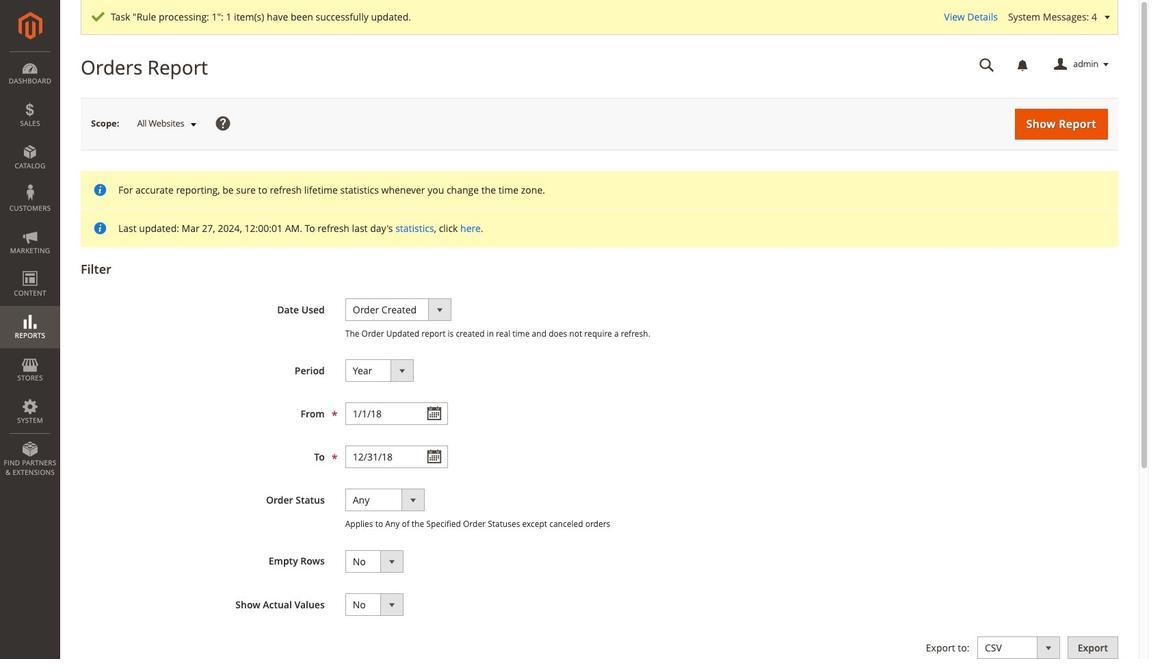 Task type: locate. For each thing, give the bounding box(es) containing it.
menu bar
[[0, 51, 60, 484]]

None text field
[[970, 53, 1005, 77], [345, 403, 448, 425], [345, 446, 448, 468], [970, 53, 1005, 77], [345, 403, 448, 425], [345, 446, 448, 468]]

magento admin panel image
[[18, 12, 42, 40]]



